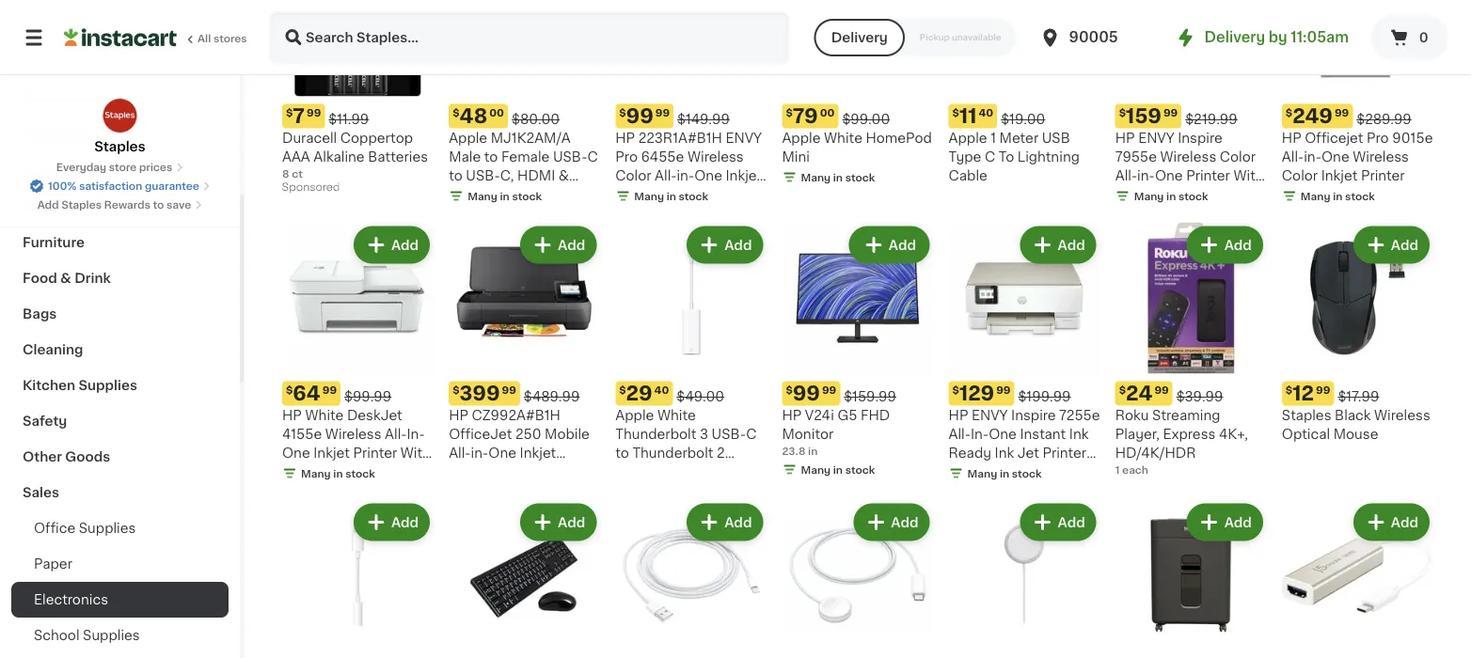 Task type: describe. For each thing, give the bounding box(es) containing it.
meter
[[1000, 131, 1039, 144]]

printer left the staples logo
[[23, 93, 69, 106]]

sales
[[23, 487, 59, 500]]

all- inside hp white deskjet 4155e wireless all-in- one inkjet printer with 6 months of instant ink included with
[[385, 428, 407, 441]]

hp inside hp white deskjet 4155e wireless all-in- one inkjet printer with 6 months of instant ink included with
[[282, 409, 302, 422]]

in- inside hp cz992a#b1h officejet 250 mobile all-in-one inkjet printer
[[471, 446, 489, 460]]

stores
[[214, 33, 247, 44]]

all
[[198, 33, 211, 44]]

white inside '$ 129 99 $199.99 hp envy inspire 7255e all-in-one instant ink ready ink jet printer with 6 months of instant ink included with hp+ - white & sandstone'
[[1023, 503, 1061, 516]]

supplies up the everyday store prices
[[73, 129, 132, 142]]

product group containing 24
[[1116, 222, 1268, 478]]

$49.00
[[677, 390, 725, 403]]

in- inside $ 99 99 $149.99 hp 223r1a#b1h envy pro 6455e wireless color all-in-one inkjet printer
[[677, 169, 695, 182]]

stock for 48
[[512, 191, 542, 201]]

wireless inside $ 12 99 $17.99 staples black wireless optical mouse
[[1375, 409, 1431, 422]]

add staples rewards to save
[[37, 200, 191, 210]]

mobile
[[545, 428, 590, 441]]

99 for $ 24 99 $39.99 roku streaming player, express 4k+, hd/4k/hdr 1 each
[[1155, 385, 1169, 395]]

stock for 99
[[679, 191, 709, 201]]

$ inside $ 11 40 $19.00 apple 1 meter usb type c to lightning cable
[[953, 107, 960, 117]]

hp for $ 249 99 $289.99 hp officejet pro 9015e all-in-one wireless color inkjet printer
[[1283, 131, 1302, 144]]

to right male
[[484, 150, 498, 163]]

$ 159 99 $219.99 hp envy inspire 7955e wireless color all-in-one printer with bonus 6 months instant ink with hp+ (1w2y8a)
[[1116, 106, 1264, 238]]

wireless inside hp white deskjet 4155e wireless all-in- one inkjet printer with 6 months of instant ink included with
[[325, 428, 382, 441]]

one inside '$ 129 99 $199.99 hp envy inspire 7255e all-in-one instant ink ready ink jet printer with 6 months of instant ink included with hp+ - white & sandstone'
[[989, 428, 1017, 441]]

duracell coppertop aaa alkaline batteries 8 ct
[[282, 131, 428, 179]]

$ inside $ 12 99 $17.99 staples black wireless optical mouse
[[1286, 385, 1293, 395]]

6 inside $ 159 99 $219.99 hp envy inspire 7955e wireless color all-in-one printer with bonus 6 months instant ink with hp+ (1w2y8a)
[[1161, 188, 1170, 201]]

$ for hp envy inspire 7255e all-in-one instant ink ready ink jet printer with 6 months of instant ink included with hp+ - white & sandstone
[[953, 385, 960, 395]]

optical
[[1283, 428, 1331, 441]]

included
[[1021, 484, 1079, 497]]

0 vertical spatial school supplies
[[23, 129, 132, 142]]

add staples rewards to save link
[[37, 198, 203, 213]]

all- inside '$ 129 99 $199.99 hp envy inspire 7255e all-in-one instant ink ready ink jet printer with 6 months of instant ink included with hp+ - white & sandstone'
[[949, 428, 971, 441]]

other goods link
[[11, 439, 229, 475]]

$29.40 original price: $49.00 element
[[616, 382, 767, 406]]

product group containing 12
[[1283, 222, 1434, 444]]

guarantee
[[145, 181, 199, 192]]

apple for 29
[[616, 409, 654, 422]]

player,
[[1116, 428, 1160, 441]]

stock for 159
[[1179, 191, 1209, 201]]

everyday store prices link
[[56, 160, 184, 175]]

printer inside $ 99 99 $149.99 hp 223r1a#b1h envy pro 6455e wireless color all-in-one inkjet printer
[[616, 188, 660, 201]]

one inside $ 99 99 $149.99 hp 223r1a#b1h envy pro 6455e wireless color all-in-one inkjet printer
[[695, 169, 723, 182]]

fhd
[[861, 409, 890, 422]]

color inside $ 249 99 $289.99 hp officejet pro 9015e all-in-one wireless color inkjet printer
[[1283, 169, 1319, 182]]

school for 2nd 'school supplies' link
[[34, 630, 80, 643]]

of inside hp white deskjet 4155e wireless all-in- one inkjet printer with 6 months of instant ink included with
[[348, 465, 362, 478]]

wireless inside $ 99 99 $149.99 hp 223r1a#b1h envy pro 6455e wireless color all-in-one inkjet printer
[[688, 150, 744, 163]]

40 for 11
[[979, 107, 994, 117]]

79
[[793, 106, 818, 126]]

office supplies link
[[11, 511, 229, 547]]

$ for apple mj1k2am/a male to female usb-c to usb-c, hdmi & usb adapter
[[453, 107, 460, 117]]

6 inside hp white deskjet 4155e wireless all-in- one inkjet printer with 6 months of instant ink included with
[[282, 465, 291, 478]]

delivery for delivery by 11:05am
[[1205, 31, 1266, 44]]

$99.99 original price: $159.99 element
[[782, 382, 934, 406]]

$99.99
[[345, 390, 392, 403]]

1 inside $ 24 99 $39.99 roku streaming player, express 4k+, hd/4k/hdr 1 each
[[1116, 465, 1120, 475]]

printer inside $ 249 99 $289.99 hp officejet pro 9015e all-in-one wireless color inkjet printer
[[1362, 169, 1406, 182]]

$ 399 99
[[453, 384, 517, 404]]

c inside $ 48 00 $80.00 apple mj1k2am/a male to female usb-c to usb-c, hdmi & usb adapter
[[588, 150, 598, 163]]

inspire for 159
[[1178, 131, 1223, 144]]

1 vertical spatial school supplies
[[34, 630, 140, 643]]

9015e
[[1393, 131, 1434, 144]]

save
[[167, 200, 191, 210]]

by
[[1269, 31, 1288, 44]]

sales link
[[11, 475, 229, 511]]

00 for 48
[[490, 107, 504, 117]]

$99.00
[[843, 112, 890, 125]]

many for 249
[[1301, 191, 1331, 201]]

envy inside $ 99 99 $149.99 hp 223r1a#b1h envy pro 6455e wireless color all-in-one inkjet printer
[[726, 131, 762, 144]]

223r1a#b1h
[[639, 131, 723, 144]]

inkjet inside $ 249 99 $289.99 hp officejet pro 9015e all-in-one wireless color inkjet printer
[[1322, 169, 1358, 182]]

1 vertical spatial thunderbolt
[[633, 446, 714, 460]]

staples inside add staples rewards to save link
[[61, 200, 102, 210]]

to left save
[[153, 200, 164, 210]]

many in stock for 159
[[1135, 191, 1209, 201]]

$159.99 original price: $219.99 element
[[1116, 104, 1268, 128]]

1 school supplies link from the top
[[11, 118, 229, 153]]

printer supplies
[[23, 93, 131, 106]]

v24i
[[805, 409, 835, 422]]

$ for 7
[[286, 107, 293, 117]]

99 for $ 249 99 $289.99 hp officejet pro 9015e all-in-one wireless color inkjet printer
[[1335, 107, 1350, 117]]

$64.99 original price: $99.99 element
[[282, 382, 434, 406]]

$ for hp 223r1a#b1h envy pro 6455e wireless color all-in-one inkjet printer
[[620, 107, 626, 117]]

$19.00
[[1001, 112, 1046, 125]]

food & drink link
[[11, 261, 229, 296]]

$ 12 99 $17.99 staples black wireless optical mouse
[[1283, 384, 1431, 441]]

streaming
[[1153, 409, 1221, 422]]

other goods
[[23, 451, 110, 464]]

supplies for 'kitchen supplies' link
[[79, 379, 137, 392]]

$12.99 original price: $17.99 element
[[1283, 382, 1434, 406]]

6455e
[[641, 150, 685, 163]]

safety link
[[11, 404, 229, 439]]

$ for apple white homepod mini
[[786, 107, 793, 117]]

c for 29
[[746, 428, 757, 441]]

all stores
[[198, 33, 247, 44]]

duracell
[[282, 131, 337, 144]]

0
[[1420, 31, 1429, 44]]

$48.00 original price: $80.00 element
[[449, 104, 601, 128]]

40 for 29
[[655, 385, 669, 395]]

deskjet
[[347, 409, 403, 422]]

hp for $ 99 99 $149.99 hp 223r1a#b1h envy pro 6455e wireless color all-in-one inkjet printer
[[616, 131, 635, 144]]

11
[[960, 106, 977, 126]]

product group containing 99
[[782, 222, 934, 481]]

furniture link
[[11, 225, 229, 261]]

$ 29 40 $49.00 apple white thunderbolt 3 usb-c to thunderbolt 2 adapter
[[616, 384, 757, 478]]

product group containing 7
[[282, 0, 434, 198]]

$ 24 99 $39.99 roku streaming player, express 4k+, hd/4k/hdr 1 each
[[1116, 384, 1249, 475]]

c for 11
[[985, 150, 996, 163]]

in- inside $ 249 99 $289.99 hp officejet pro 9015e all-in-one wireless color inkjet printer
[[1305, 150, 1322, 163]]

& inside '$ 129 99 $199.99 hp envy inspire 7255e all-in-one instant ink ready ink jet printer with 6 months of instant ink included with hp+ - white & sandstone'
[[1065, 503, 1075, 516]]

hp for $ 129 99 $199.99 hp envy inspire 7255e all-in-one instant ink ready ink jet printer with 6 months of instant ink included with hp+ - white & sandstone
[[949, 409, 969, 422]]

23.8
[[782, 446, 806, 456]]

many for 159
[[1135, 191, 1165, 201]]

29
[[626, 384, 653, 404]]

99 for $ 64 99
[[323, 385, 337, 395]]

other
[[23, 451, 62, 464]]

stock down deskjet
[[346, 469, 375, 479]]

cleaning
[[23, 344, 83, 357]]

2 electronics link from the top
[[11, 583, 229, 618]]

mini
[[782, 150, 810, 163]]

11:05am
[[1291, 31, 1350, 44]]

wireless inside $ 249 99 $289.99 hp officejet pro 9015e all-in-one wireless color inkjet printer
[[1354, 150, 1410, 163]]

everyday store prices
[[56, 162, 172, 173]]

adapter inside $ 29 40 $49.00 apple white thunderbolt 3 usb-c to thunderbolt 2 adapter
[[616, 465, 669, 478]]

$ for roku streaming player, express 4k+, hd/4k/hdr
[[1120, 385, 1127, 395]]

7
[[293, 106, 305, 126]]

$ for 64
[[286, 385, 293, 395]]

in- inside hp white deskjet 4155e wireless all-in- one inkjet printer with 6 months of instant ink included with
[[407, 428, 425, 441]]

in for 249
[[1334, 191, 1343, 201]]

cable
[[949, 169, 988, 182]]

$ 7 99
[[286, 106, 321, 126]]

159
[[1127, 106, 1162, 126]]

instant inside hp white deskjet 4155e wireless all-in- one inkjet printer with 6 months of instant ink included with
[[365, 465, 411, 478]]

1 horizontal spatial usb-
[[553, 150, 588, 163]]

in inside $ 99 99 $159.99 hp v24i g5 fhd monitor 23.8 in
[[808, 446, 818, 456]]

$ inside $ 99 99 $159.99 hp v24i g5 fhd monitor 23.8 in
[[786, 385, 793, 395]]

batteries
[[368, 150, 428, 163]]

printer inside hp white deskjet 4155e wireless all-in- one inkjet printer with 6 months of instant ink included with
[[353, 446, 397, 460]]

c,
[[501, 169, 514, 182]]

48
[[460, 106, 488, 126]]

all- inside $ 249 99 $289.99 hp officejet pro 9015e all-in-one wireless color inkjet printer
[[1283, 150, 1305, 163]]

hp+ inside $ 159 99 $219.99 hp envy inspire 7955e wireless color all-in-one printer with bonus 6 months instant ink with hp+ (1w2y8a)
[[1221, 206, 1249, 220]]

printer supplies link
[[11, 82, 229, 118]]

100% satisfaction guarantee
[[48, 181, 199, 192]]

3
[[700, 428, 709, 441]]

many in stock for 249
[[1301, 191, 1376, 201]]

inkjet inside $ 99 99 $149.99 hp 223r1a#b1h envy pro 6455e wireless color all-in-one inkjet printer
[[726, 169, 762, 182]]

4155e
[[282, 428, 322, 441]]

99 for $ 99 99 $159.99 hp v24i g5 fhd monitor 23.8 in
[[822, 385, 837, 395]]

product group containing 64
[[282, 222, 434, 497]]

supplies down paper link
[[83, 630, 140, 643]]

$17.99
[[1339, 390, 1380, 403]]

all- inside $ 99 99 $149.99 hp 223r1a#b1h envy pro 6455e wireless color all-in-one inkjet printer
[[655, 169, 677, 182]]

90005 button
[[1040, 11, 1152, 64]]

kitchen supplies
[[23, 379, 137, 392]]

hd/4k/hdr
[[1116, 446, 1197, 460]]

$ 11 40 $19.00 apple 1 meter usb type c to lightning cable
[[949, 106, 1080, 182]]

each
[[1123, 465, 1149, 475]]

in- inside '$ 129 99 $199.99 hp envy inspire 7255e all-in-one instant ink ready ink jet printer with 6 months of instant ink included with hp+ - white & sandstone'
[[971, 428, 989, 441]]

supplies for printer supplies link
[[72, 93, 131, 106]]

(1w2y8a)
[[1116, 225, 1179, 238]]

4k+,
[[1220, 428, 1249, 441]]

service type group
[[815, 19, 1017, 56]]

24
[[1127, 384, 1153, 404]]

everyday
[[56, 162, 106, 173]]

paper link
[[11, 547, 229, 583]]

color inside $ 159 99 $219.99 hp envy inspire 7955e wireless color all-in-one printer with bonus 6 months instant ink with hp+ (1w2y8a)
[[1220, 150, 1256, 163]]

one inside $ 249 99 $289.99 hp officejet pro 9015e all-in-one wireless color inkjet printer
[[1322, 150, 1350, 163]]

male
[[449, 150, 481, 163]]

hp inside hp cz992a#b1h officejet 250 mobile all-in-one inkjet printer
[[449, 409, 469, 422]]

$7.99 original price: $11.99 element
[[282, 104, 434, 128]]

shipping
[[23, 200, 83, 214]]

inkjet inside hp white deskjet 4155e wireless all-in- one inkjet printer with 6 months of instant ink included with
[[314, 446, 350, 460]]

g5
[[838, 409, 858, 422]]

hp for $ 159 99 $219.99 hp envy inspire 7955e wireless color all-in-one printer with bonus 6 months instant ink with hp+ (1w2y8a)
[[1116, 131, 1135, 144]]

$79.00 original price: $99.00 element
[[782, 104, 934, 128]]

apple for 48
[[449, 131, 488, 144]]

usb inside $ 48 00 $80.00 apple mj1k2am/a male to female usb-c to usb-c, hdmi & usb adapter
[[449, 188, 477, 201]]

$80.00
[[512, 112, 560, 125]]

staples link
[[94, 98, 146, 156]]



Task type: vqa. For each thing, say whether or not it's contained in the screenshot.
'Delivery' associated with Delivery by 4:55-5:40pm
no



Task type: locate. For each thing, give the bounding box(es) containing it.
cleaning link
[[11, 332, 229, 368]]

0 horizontal spatial delivery
[[832, 31, 888, 44]]

$ inside $ 249 99 $289.99 hp officejet pro 9015e all-in-one wireless color inkjet printer
[[1286, 107, 1293, 117]]

many for 99
[[635, 191, 664, 201]]

printer inside '$ 129 99 $199.99 hp envy inspire 7255e all-in-one instant ink ready ink jet printer with 6 months of instant ink included with hp+ - white & sandstone'
[[1043, 446, 1087, 460]]

pro left 6455e
[[616, 150, 638, 163]]

one inside hp white deskjet 4155e wireless all-in- one inkjet printer with 6 months of instant ink included with
[[282, 446, 310, 460]]

0 vertical spatial inspire
[[1178, 131, 1223, 144]]

2 in- from the left
[[971, 428, 989, 441]]

many
[[801, 172, 831, 182], [468, 191, 498, 201], [635, 191, 664, 201], [1135, 191, 1165, 201], [1301, 191, 1331, 201], [801, 465, 831, 475], [301, 469, 331, 479], [968, 469, 998, 479]]

hp up monitor
[[782, 409, 802, 422]]

$ up mini
[[786, 107, 793, 117]]

stock down 6455e
[[679, 191, 709, 201]]

1 electronics link from the top
[[11, 153, 229, 189]]

all- down deskjet
[[385, 428, 407, 441]]

2 vertical spatial staples
[[1283, 409, 1332, 422]]

$ up 7955e
[[1120, 107, 1127, 117]]

instant inside $ 159 99 $219.99 hp envy inspire 7955e wireless color all-in-one printer with bonus 6 months instant ink with hp+ (1w2y8a)
[[1116, 206, 1162, 220]]

40 inside $ 29 40 $49.00 apple white thunderbolt 3 usb-c to thunderbolt 2 adapter
[[655, 385, 669, 395]]

store
[[109, 162, 137, 173]]

100%
[[48, 181, 77, 192]]

officejet
[[1306, 131, 1364, 144]]

many in stock for 129
[[968, 469, 1042, 479]]

staples
[[94, 140, 146, 153], [61, 200, 102, 210], [1283, 409, 1332, 422]]

delivery by 11:05am link
[[1175, 26, 1350, 49]]

1 vertical spatial usb
[[449, 188, 477, 201]]

hp inside $ 249 99 $289.99 hp officejet pro 9015e all-in-one wireless color inkjet printer
[[1283, 131, 1302, 144]]

1 horizontal spatial in-
[[971, 428, 989, 441]]

usb- up hdmi
[[553, 150, 588, 163]]

00
[[490, 107, 504, 117], [820, 107, 835, 117]]

8
[[282, 168, 289, 179]]

adapter inside $ 48 00 $80.00 apple mj1k2am/a male to female usb-c to usb-c, hdmi & usb adapter
[[481, 188, 534, 201]]

&
[[559, 169, 569, 182], [60, 272, 71, 285], [1065, 503, 1075, 516]]

6 up included
[[282, 465, 291, 478]]

6
[[1161, 188, 1170, 201], [282, 465, 291, 478], [983, 465, 992, 478]]

stock right bonus
[[1179, 191, 1209, 201]]

many down officejet
[[1301, 191, 1331, 201]]

99 for $ 99 99 $149.99 hp 223r1a#b1h envy pro 6455e wireless color all-in-one inkjet printer
[[656, 107, 670, 117]]

1 left the each at the bottom right
[[1116, 465, 1120, 475]]

6 down ready
[[983, 465, 992, 478]]

1 horizontal spatial of
[[1049, 465, 1062, 478]]

delivery for delivery
[[832, 31, 888, 44]]

00 for 79
[[820, 107, 835, 117]]

many in stock up the (1w2y8a) on the right top
[[1135, 191, 1209, 201]]

$ up male
[[453, 107, 460, 117]]

stock for 129
[[1012, 469, 1042, 479]]

wireless inside $ 159 99 $219.99 hp envy inspire 7955e wireless color all-in-one printer with bonus 6 months instant ink with hp+ (1w2y8a)
[[1161, 150, 1217, 163]]

1 horizontal spatial 1
[[1116, 465, 1120, 475]]

staples inside $ 12 99 $17.99 staples black wireless optical mouse
[[1283, 409, 1332, 422]]

2 horizontal spatial usb-
[[712, 428, 746, 441]]

wireless down 9015e
[[1354, 150, 1410, 163]]

white down $ 64 99
[[305, 409, 344, 422]]

electronics down paper
[[34, 594, 108, 607]]

40 inside $ 11 40 $19.00 apple 1 meter usb type c to lightning cable
[[979, 107, 994, 117]]

many down mini
[[801, 172, 831, 182]]

1 vertical spatial staples
[[61, 200, 102, 210]]

many in stock up included
[[301, 469, 375, 479]]

$
[[286, 107, 293, 117], [453, 107, 460, 117], [620, 107, 626, 117], [953, 107, 960, 117], [1120, 107, 1127, 117], [786, 107, 793, 117], [1286, 107, 1293, 117], [286, 385, 293, 395], [453, 385, 460, 395], [620, 385, 626, 395], [953, 385, 960, 395], [1120, 385, 1127, 395], [786, 385, 793, 395], [1286, 385, 1293, 395]]

many in stock down jet
[[968, 469, 1042, 479]]

$ inside $ 64 99
[[286, 385, 293, 395]]

$ left $149.99
[[620, 107, 626, 117]]

1 horizontal spatial adapter
[[616, 465, 669, 478]]

in for 99
[[667, 191, 677, 201]]

one inside hp cz992a#b1h officejet 250 mobile all-in-one inkjet printer
[[489, 446, 517, 460]]

0 horizontal spatial hp+
[[983, 503, 1010, 516]]

99 for $ 12 99 $17.99 staples black wireless optical mouse
[[1317, 385, 1331, 395]]

all- down 249
[[1283, 150, 1305, 163]]

0 vertical spatial usb-
[[553, 150, 588, 163]]

2 horizontal spatial color
[[1283, 169, 1319, 182]]

food & drink
[[23, 272, 111, 285]]

$ for hp officejet pro 9015e all-in-one wireless color inkjet printer
[[1286, 107, 1293, 117]]

of inside '$ 129 99 $199.99 hp envy inspire 7255e all-in-one instant ink ready ink jet printer with 6 months of instant ink included with hp+ - white & sandstone'
[[1049, 465, 1062, 478]]

envy inside '$ 129 99 $199.99 hp envy inspire 7255e all-in-one instant ink ready ink jet printer with 6 months of instant ink included with hp+ - white & sandstone'
[[972, 409, 1008, 422]]

delivery left by
[[1205, 31, 1266, 44]]

$159.99
[[844, 390, 897, 403]]

$ down by
[[1286, 107, 1293, 117]]

supplies up 'safety' link
[[79, 379, 137, 392]]

mouse
[[1334, 428, 1379, 441]]

6 inside '$ 129 99 $199.99 hp envy inspire 7255e all-in-one instant ink ready ink jet printer with 6 months of instant ink included with hp+ - white & sandstone'
[[983, 465, 992, 478]]

envy
[[726, 131, 762, 144], [1139, 131, 1175, 144], [972, 409, 1008, 422]]

add button
[[356, 228, 428, 262], [522, 228, 595, 262], [689, 228, 762, 262], [854, 228, 928, 262], [1022, 228, 1095, 262], [1189, 228, 1262, 262], [1356, 228, 1429, 262], [356, 506, 428, 540], [522, 506, 595, 540], [689, 506, 762, 540], [856, 506, 928, 540], [1022, 506, 1095, 540], [1189, 506, 1262, 540], [1356, 506, 1429, 540]]

1 vertical spatial adapter
[[616, 465, 669, 478]]

inspire inside '$ 129 99 $199.99 hp envy inspire 7255e all-in-one instant ink ready ink jet printer with 6 months of instant ink included with hp+ - white & sandstone'
[[1012, 409, 1057, 422]]

printer inside $ 159 99 $219.99 hp envy inspire 7955e wireless color all-in-one printer with bonus 6 months instant ink with hp+ (1w2y8a)
[[1187, 169, 1231, 182]]

hp cz992a#b1h officejet 250 mobile all-in-one inkjet printer
[[449, 409, 590, 478]]

1 vertical spatial usb-
[[466, 169, 501, 182]]

to down the 29
[[616, 446, 629, 460]]

adapter
[[481, 188, 534, 201], [616, 465, 669, 478]]

with
[[1234, 169, 1264, 182], [1188, 206, 1218, 220], [401, 446, 431, 460], [949, 465, 979, 478], [343, 484, 374, 497], [949, 503, 979, 516]]

stock
[[846, 172, 875, 182], [512, 191, 542, 201], [679, 191, 709, 201], [1179, 191, 1209, 201], [1346, 191, 1376, 201], [846, 465, 875, 475], [346, 469, 375, 479], [1012, 469, 1042, 479]]

2 vertical spatial &
[[1065, 503, 1075, 516]]

0 horizontal spatial 00
[[490, 107, 504, 117]]

supplies
[[72, 93, 131, 106], [73, 129, 132, 142], [79, 379, 137, 392], [79, 522, 136, 535], [83, 630, 140, 643]]

$399.99 original price: $489.99 element
[[449, 382, 601, 406]]

hp down 129
[[949, 409, 969, 422]]

0 vertical spatial electronics
[[23, 165, 99, 178]]

0 vertical spatial usb
[[1042, 131, 1071, 144]]

in for 129
[[1000, 469, 1010, 479]]

electronics
[[23, 165, 99, 178], [34, 594, 108, 607]]

64
[[293, 384, 321, 404]]

& down included
[[1065, 503, 1075, 516]]

months inside $ 159 99 $219.99 hp envy inspire 7955e wireless color all-in-one printer with bonus 6 months instant ink with hp+ (1w2y8a)
[[1173, 188, 1224, 201]]

inspire down "$199.99"
[[1012, 409, 1057, 422]]

rewards
[[104, 200, 150, 210]]

2 vertical spatial usb-
[[712, 428, 746, 441]]

paper
[[34, 558, 72, 571]]

many up the (1w2y8a) on the right top
[[1135, 191, 1165, 201]]

wireless
[[688, 150, 744, 163], [1161, 150, 1217, 163], [1354, 150, 1410, 163], [1375, 409, 1431, 422], [325, 428, 382, 441]]

$ inside $ 159 99 $219.99 hp envy inspire 7955e wireless color all-in-one printer with bonus 6 months instant ink with hp+ (1w2y8a)
[[1120, 107, 1127, 117]]

1 horizontal spatial inspire
[[1178, 131, 1223, 144]]

envy down 129
[[972, 409, 1008, 422]]

pro inside $ 99 99 $149.99 hp 223r1a#b1h envy pro 6455e wireless color all-in-one inkjet printer
[[616, 150, 638, 163]]

all- down 7955e
[[1116, 169, 1138, 182]]

00 right 48
[[490, 107, 504, 117]]

99 for $ 399 99
[[502, 385, 517, 395]]

to down male
[[449, 169, 463, 182]]

1 vertical spatial months
[[294, 465, 345, 478]]

hp
[[616, 131, 635, 144], [1116, 131, 1135, 144], [1283, 131, 1302, 144], [282, 409, 302, 422], [449, 409, 469, 422], [949, 409, 969, 422], [782, 409, 802, 422]]

all- inside hp cz992a#b1h officejet 250 mobile all-in-one inkjet printer
[[449, 446, 471, 460]]

instant down ready
[[949, 484, 995, 497]]

wireless down $159.99 original price: $219.99 element
[[1161, 150, 1217, 163]]

0 vertical spatial months
[[1173, 188, 1224, 201]]

399
[[460, 384, 500, 404]]

stock for 79
[[846, 172, 875, 182]]

add
[[37, 200, 59, 210], [391, 238, 419, 252], [558, 238, 586, 252], [725, 238, 752, 252], [891, 238, 918, 252], [1058, 238, 1086, 252], [1225, 238, 1252, 252], [1392, 238, 1419, 252], [391, 516, 419, 529], [558, 516, 586, 529], [725, 516, 752, 529], [892, 516, 919, 529], [1058, 516, 1086, 529], [1225, 516, 1252, 529], [1392, 516, 1419, 529]]

0 vertical spatial &
[[559, 169, 569, 182]]

& inside the 'food & drink' link
[[60, 272, 71, 285]]

$ 64 99
[[286, 384, 337, 404]]

99 inside $ 24 99 $39.99 roku streaming player, express 4k+, hd/4k/hdr 1 each
[[1155, 385, 1169, 395]]

0 vertical spatial electronics link
[[11, 153, 229, 189]]

$ inside $ 7 99
[[286, 107, 293, 117]]

99 for $ 7 99
[[307, 107, 321, 117]]

99 inside '$ 129 99 $199.99 hp envy inspire 7255e all-in-one instant ink ready ink jet printer with 6 months of instant ink included with hp+ - white & sandstone'
[[997, 385, 1011, 395]]

product group containing 399
[[449, 222, 601, 478]]

0 horizontal spatial c
[[588, 150, 598, 163]]

product group
[[282, 0, 434, 198], [282, 222, 434, 497], [449, 222, 601, 478], [616, 222, 767, 478], [782, 222, 934, 481], [949, 222, 1101, 535], [1116, 222, 1268, 478], [1283, 222, 1434, 444], [282, 500, 434, 659], [449, 500, 601, 659], [616, 500, 767, 659], [782, 500, 934, 659], [949, 500, 1101, 659], [1116, 500, 1268, 659], [1283, 500, 1434, 659]]

school supplies up everyday
[[23, 129, 132, 142]]

stock down $ 249 99 $289.99 hp officejet pro 9015e all-in-one wireless color inkjet printer
[[1346, 191, 1376, 201]]

c left to
[[985, 150, 996, 163]]

None search field
[[269, 11, 790, 64]]

99 for $ 159 99 $219.99 hp envy inspire 7955e wireless color all-in-one printer with bonus 6 months instant ink with hp+ (1w2y8a)
[[1164, 107, 1178, 117]]

many for 79
[[801, 172, 831, 182]]

many down '23.8'
[[801, 465, 831, 475]]

1 horizontal spatial &
[[559, 169, 569, 182]]

product group containing 29
[[616, 222, 767, 478]]

usb
[[1042, 131, 1071, 144], [449, 188, 477, 201]]

$129.99 original price: $199.99 element
[[949, 382, 1101, 406]]

envy for 129
[[972, 409, 1008, 422]]

many in stock down monitor
[[801, 465, 875, 475]]

inkjet inside hp cz992a#b1h officejet 250 mobile all-in-one inkjet printer
[[520, 446, 556, 460]]

many in stock down 6455e
[[635, 191, 709, 201]]

hp down 249
[[1283, 131, 1302, 144]]

type
[[949, 150, 982, 163]]

$ up ready
[[953, 385, 960, 395]]

0 horizontal spatial of
[[348, 465, 362, 478]]

color inside $ 99 99 $149.99 hp 223r1a#b1h envy pro 6455e wireless color all-in-one inkjet printer
[[616, 169, 652, 182]]

$39.99
[[1177, 390, 1224, 403]]

electronics for first 'electronics' link
[[23, 165, 99, 178]]

1 vertical spatial electronics
[[34, 594, 108, 607]]

instacart logo image
[[64, 26, 177, 49]]

0 horizontal spatial in-
[[407, 428, 425, 441]]

0 horizontal spatial &
[[60, 272, 71, 285]]

aaa
[[282, 150, 310, 163]]

staples up optical
[[1283, 409, 1332, 422]]

printer down 9015e
[[1362, 169, 1406, 182]]

usb up lightning
[[1042, 131, 1071, 144]]

1 horizontal spatial 00
[[820, 107, 835, 117]]

hp up officejet
[[449, 409, 469, 422]]

thunderbolt down 3
[[633, 446, 714, 460]]

2 00 from the left
[[820, 107, 835, 117]]

many for 48
[[468, 191, 498, 201]]

staples down 100%
[[61, 200, 102, 210]]

monitor
[[782, 428, 834, 441]]

wireless down $17.99
[[1375, 409, 1431, 422]]

drink
[[74, 272, 111, 285]]

1 vertical spatial inspire
[[1012, 409, 1057, 422]]

0 button
[[1372, 15, 1449, 60]]

envy for 159
[[1139, 131, 1175, 144]]

all stores link
[[64, 11, 248, 64]]

bonus
[[1116, 188, 1158, 201]]

0 vertical spatial school
[[23, 129, 70, 142]]

product group containing 129
[[949, 222, 1101, 535]]

$ inside $ 79 00 $99.00 apple white homepod mini
[[786, 107, 793, 117]]

inspire for 129
[[1012, 409, 1057, 422]]

1 horizontal spatial delivery
[[1205, 31, 1266, 44]]

staples logo image
[[102, 98, 138, 134]]

instant down deskjet
[[365, 465, 411, 478]]

envy down 159
[[1139, 131, 1175, 144]]

2 school supplies link from the top
[[11, 618, 229, 654]]

officejet
[[449, 428, 512, 441]]

0 vertical spatial thunderbolt
[[616, 428, 697, 441]]

apple inside $ 29 40 $49.00 apple white thunderbolt 3 usb-c to thunderbolt 2 adapter
[[616, 409, 654, 422]]

2 horizontal spatial envy
[[1139, 131, 1175, 144]]

printer inside hp cz992a#b1h officejet 250 mobile all-in-one inkjet printer
[[449, 465, 493, 478]]

kitchen
[[23, 379, 75, 392]]

$ 99 99 $159.99 hp v24i g5 fhd monitor 23.8 in
[[782, 384, 897, 456]]

1 vertical spatial &
[[60, 272, 71, 285]]

wireless down $149.99
[[688, 150, 744, 163]]

$ inside '$ 129 99 $199.99 hp envy inspire 7255e all-in-one instant ink ready ink jet printer with 6 months of instant ink included with hp+ - white & sandstone'
[[953, 385, 960, 395]]

0 horizontal spatial usb-
[[466, 169, 501, 182]]

hp up 7955e
[[1116, 131, 1135, 144]]

apple inside $ 48 00 $80.00 apple mj1k2am/a male to female usb-c to usb-c, hdmi & usb adapter
[[449, 131, 488, 144]]

hp inside $ 99 99 $159.99 hp v24i g5 fhd monitor 23.8 in
[[782, 409, 802, 422]]

1
[[991, 131, 997, 144], [1116, 465, 1120, 475]]

usb- inside $ 29 40 $49.00 apple white thunderbolt 3 usb-c to thunderbolt 2 adapter
[[712, 428, 746, 441]]

black
[[1335, 409, 1372, 422]]

stock for 249
[[1346, 191, 1376, 201]]

c inside $ 11 40 $19.00 apple 1 meter usb type c to lightning cable
[[985, 150, 996, 163]]

0 horizontal spatial envy
[[726, 131, 762, 144]]

inspire inside $ 159 99 $219.99 hp envy inspire 7955e wireless color all-in-one printer with bonus 6 months instant ink with hp+ (1w2y8a)
[[1178, 131, 1223, 144]]

months inside hp white deskjet 4155e wireless all-in- one inkjet printer with 6 months of instant ink included with
[[294, 465, 345, 478]]

2 horizontal spatial 6
[[1161, 188, 1170, 201]]

many in stock
[[801, 172, 875, 182], [468, 191, 542, 201], [635, 191, 709, 201], [1135, 191, 1209, 201], [1301, 191, 1376, 201], [801, 465, 875, 475], [301, 469, 375, 479], [968, 469, 1042, 479]]

$11.99
[[329, 112, 369, 125]]

many in stock down c,
[[468, 191, 542, 201]]

1 of from the left
[[348, 465, 362, 478]]

safety
[[23, 415, 67, 428]]

many down 6455e
[[635, 191, 664, 201]]

hp white deskjet 4155e wireless all-in- one inkjet printer with 6 months of instant ink included with
[[282, 409, 434, 497]]

00 inside $ 79 00 $99.00 apple white homepod mini
[[820, 107, 835, 117]]

$ up the roku
[[1120, 385, 1127, 395]]

0 horizontal spatial months
[[294, 465, 345, 478]]

white down included
[[1023, 503, 1061, 516]]

inkjet
[[726, 169, 762, 182], [1322, 169, 1358, 182], [314, 446, 350, 460], [520, 446, 556, 460]]

0 horizontal spatial 40
[[655, 385, 669, 395]]

0 vertical spatial school supplies link
[[11, 118, 229, 153]]

99 for $ 129 99 $199.99 hp envy inspire 7255e all-in-one instant ink ready ink jet printer with 6 months of instant ink included with hp+ - white & sandstone
[[997, 385, 1011, 395]]

1 horizontal spatial 40
[[979, 107, 994, 117]]

stock down $ 79 00 $99.00 apple white homepod mini
[[846, 172, 875, 182]]

supplies up paper link
[[79, 522, 136, 535]]

1 vertical spatial 40
[[655, 385, 669, 395]]

school for 1st 'school supplies' link from the top
[[23, 129, 70, 142]]

hdmi
[[518, 169, 555, 182]]

ink inside $ 159 99 $219.99 hp envy inspire 7955e wireless color all-in-one printer with bonus 6 months instant ink with hp+ (1w2y8a)
[[1165, 206, 1185, 220]]

1 horizontal spatial 6
[[983, 465, 992, 478]]

1 vertical spatial hp+
[[983, 503, 1010, 516]]

in- inside $ 159 99 $219.99 hp envy inspire 7955e wireless color all-in-one printer with bonus 6 months instant ink with hp+ (1w2y8a)
[[1138, 169, 1156, 182]]

color down officejet
[[1283, 169, 1319, 182]]

white
[[824, 131, 863, 144], [305, 409, 344, 422], [658, 409, 696, 422], [1023, 503, 1061, 516]]

0 vertical spatial adapter
[[481, 188, 534, 201]]

0 vertical spatial 1
[[991, 131, 997, 144]]

1 horizontal spatial pro
[[1367, 131, 1390, 144]]

stock down hdmi
[[512, 191, 542, 201]]

$ right $489.99
[[620, 385, 626, 395]]

2
[[717, 446, 725, 460]]

electronics for 1st 'electronics' link from the bottom
[[34, 594, 108, 607]]

1 vertical spatial electronics link
[[11, 583, 229, 618]]

bags link
[[11, 296, 229, 332]]

inkjet down 4155e
[[314, 446, 350, 460]]

0 horizontal spatial 1
[[991, 131, 997, 144]]

printer down 6455e
[[616, 188, 660, 201]]

in- left officejet
[[407, 428, 425, 441]]

supplies for office supplies link at the left of the page
[[79, 522, 136, 535]]

7255e
[[1060, 409, 1101, 422]]

supplies down instacart logo
[[72, 93, 131, 106]]

staples up the everyday store prices link
[[94, 140, 146, 153]]

0 vertical spatial 40
[[979, 107, 994, 117]]

white inside $ 79 00 $99.00 apple white homepod mini
[[824, 131, 863, 144]]

female
[[502, 150, 550, 163]]

2 horizontal spatial &
[[1065, 503, 1075, 516]]

in for 79
[[834, 172, 843, 182]]

hp for $ 99 99 $159.99 hp v24i g5 fhd monitor 23.8 in
[[782, 409, 802, 422]]

$24.99 original price: $39.99 element
[[1116, 382, 1268, 406]]

0 vertical spatial hp+
[[1221, 206, 1249, 220]]

delivery button
[[815, 19, 905, 56]]

apple for 11
[[949, 131, 988, 144]]

prices
[[139, 162, 172, 173]]

many in stock for 99
[[635, 191, 709, 201]]

sponsored badge image
[[282, 182, 339, 193]]

school supplies link up the everyday store prices link
[[11, 118, 229, 153]]

stock down $ 99 99 $159.99 hp v24i g5 fhd monitor 23.8 in
[[846, 465, 875, 475]]

& inside $ 48 00 $80.00 apple mj1k2am/a male to female usb-c to usb-c, hdmi & usb adapter
[[559, 169, 569, 182]]

c right 3
[[746, 428, 757, 441]]

kitchen supplies link
[[11, 368, 229, 404]]

$ inside $ 48 00 $80.00 apple mj1k2am/a male to female usb-c to usb-c, hdmi & usb adapter
[[453, 107, 460, 117]]

$ for hp envy inspire 7955e wireless color all-in-one printer with bonus 6 months instant ink with hp+ (1w2y8a)
[[1120, 107, 1127, 117]]

$ for 399
[[453, 385, 460, 395]]

all- down officejet
[[449, 446, 471, 460]]

in for 159
[[1167, 191, 1177, 201]]

many in stock for 79
[[801, 172, 875, 182]]

many for 129
[[968, 469, 998, 479]]

in for 48
[[500, 191, 510, 201]]

cz992a#b1h
[[472, 409, 561, 422]]

1 horizontal spatial usb
[[1042, 131, 1071, 144]]

2 horizontal spatial c
[[985, 150, 996, 163]]

lightning
[[1018, 150, 1080, 163]]

all- inside $ 159 99 $219.99 hp envy inspire 7955e wireless color all-in-one printer with bonus 6 months instant ink with hp+ (1w2y8a)
[[1116, 169, 1138, 182]]

of up included
[[1049, 465, 1062, 478]]

250
[[516, 428, 542, 441]]

pro
[[1367, 131, 1390, 144], [616, 150, 638, 163]]

hp inside $ 99 99 $149.99 hp 223r1a#b1h envy pro 6455e wireless color all-in-one inkjet printer
[[616, 131, 635, 144]]

inspire down $219.99
[[1178, 131, 1223, 144]]

1 horizontal spatial months
[[1173, 188, 1224, 201]]

99 inside $ 249 99 $289.99 hp officejet pro 9015e all-in-one wireless color inkjet printer
[[1335, 107, 1350, 117]]

stock down jet
[[1012, 469, 1042, 479]]

office supplies
[[34, 522, 136, 535]]

printer right jet
[[1043, 446, 1087, 460]]

apple inside $ 79 00 $99.00 apple white homepod mini
[[782, 131, 821, 144]]

hp+ inside '$ 129 99 $199.99 hp envy inspire 7255e all-in-one instant ink ready ink jet printer with 6 months of instant ink included with hp+ - white & sandstone'
[[983, 503, 1010, 516]]

instant up jet
[[1021, 428, 1066, 441]]

usb-
[[553, 150, 588, 163], [466, 169, 501, 182], [712, 428, 746, 441]]

$ up officejet
[[453, 385, 460, 395]]

1 vertical spatial pro
[[616, 150, 638, 163]]

apple down the 29
[[616, 409, 654, 422]]

1 horizontal spatial hp+
[[1221, 206, 1249, 220]]

1 00 from the left
[[490, 107, 504, 117]]

months up included
[[294, 465, 345, 478]]

& right food
[[60, 272, 71, 285]]

0 horizontal spatial 6
[[282, 465, 291, 478]]

apple for 79
[[782, 131, 821, 144]]

delivery inside button
[[832, 31, 888, 44]]

ink inside hp white deskjet 4155e wireless all-in- one inkjet printer with 6 months of instant ink included with
[[414, 465, 434, 478]]

many up included
[[301, 469, 331, 479]]

$ inside $ 99 99 $149.99 hp 223r1a#b1h envy pro 6455e wireless color all-in-one inkjet printer
[[620, 107, 626, 117]]

-
[[1014, 503, 1020, 516]]

00 right 79
[[820, 107, 835, 117]]

99 inside $ 7 99
[[307, 107, 321, 117]]

color down $219.99
[[1220, 150, 1256, 163]]

envy down $149.99
[[726, 131, 762, 144]]

goods
[[65, 451, 110, 464]]

$11.40 original price: $19.00 element
[[949, 104, 1101, 128]]

1 vertical spatial 1
[[1116, 465, 1120, 475]]

one inside $ 159 99 $219.99 hp envy inspire 7955e wireless color all-in-one printer with bonus 6 months instant ink with hp+ (1w2y8a)
[[1156, 169, 1184, 182]]

instant down bonus
[[1116, 206, 1162, 220]]

pro inside $ 249 99 $289.99 hp officejet pro 9015e all-in-one wireless color inkjet printer
[[1367, 131, 1390, 144]]

$ inside $ 24 99 $39.99 roku streaming player, express 4k+, hd/4k/hdr 1 each
[[1120, 385, 1127, 395]]

included
[[282, 484, 340, 497]]

office
[[34, 522, 75, 535]]

usb inside $ 11 40 $19.00 apple 1 meter usb type c to lightning cable
[[1042, 131, 1071, 144]]

0 vertical spatial pro
[[1367, 131, 1390, 144]]

1 inside $ 11 40 $19.00 apple 1 meter usb type c to lightning cable
[[991, 131, 997, 144]]

white inside $ 29 40 $49.00 apple white thunderbolt 3 usb-c to thunderbolt 2 adapter
[[658, 409, 696, 422]]

1 in- from the left
[[407, 428, 425, 441]]

0 horizontal spatial pro
[[616, 150, 638, 163]]

99 inside $ 159 99 $219.99 hp envy inspire 7955e wireless color all-in-one printer with bonus 6 months instant ink with hp+ (1w2y8a)
[[1164, 107, 1178, 117]]

white inside hp white deskjet 4155e wireless all-in- one inkjet printer with 6 months of instant ink included with
[[305, 409, 344, 422]]

to
[[999, 150, 1015, 163]]

many down ready
[[968, 469, 998, 479]]

$ up 4155e
[[286, 385, 293, 395]]

1 vertical spatial school supplies link
[[11, 618, 229, 654]]

$ inside $ 29 40 $49.00 apple white thunderbolt 3 usb-c to thunderbolt 2 adapter
[[620, 385, 626, 395]]

school supplies down paper link
[[34, 630, 140, 643]]

envy inside $ 159 99 $219.99 hp envy inspire 7955e wireless color all-in-one printer with bonus 6 months instant ink with hp+ (1w2y8a)
[[1139, 131, 1175, 144]]

99 inside $ 12 99 $17.99 staples black wireless optical mouse
[[1317, 385, 1331, 395]]

1 horizontal spatial c
[[746, 428, 757, 441]]

1 horizontal spatial envy
[[972, 409, 1008, 422]]

many in stock for 48
[[468, 191, 542, 201]]

0 horizontal spatial adapter
[[481, 188, 534, 201]]

0 horizontal spatial inspire
[[1012, 409, 1057, 422]]

inkjet down 250
[[520, 446, 556, 460]]

1 horizontal spatial color
[[1220, 150, 1256, 163]]

$249.99 original price: $289.99 element
[[1283, 104, 1434, 128]]

& right hdmi
[[559, 169, 569, 182]]

0 horizontal spatial usb
[[449, 188, 477, 201]]

1 vertical spatial school
[[34, 630, 80, 643]]

Search field
[[271, 13, 788, 62]]

$ up optical
[[1286, 385, 1293, 395]]

inkjet down $149.99
[[726, 169, 762, 182]]

homepod
[[866, 131, 933, 144]]

99 inside $ 64 99
[[323, 385, 337, 395]]

0 horizontal spatial color
[[616, 169, 652, 182]]

bags
[[23, 308, 57, 321]]

c right female
[[588, 150, 598, 163]]

c inside $ 29 40 $49.00 apple white thunderbolt 3 usb-c to thunderbolt 2 adapter
[[746, 428, 757, 441]]

0 vertical spatial staples
[[94, 140, 146, 153]]

thunderbolt down the 29
[[616, 428, 697, 441]]

months
[[995, 465, 1045, 478]]

2 of from the left
[[1049, 465, 1062, 478]]

$99.99 original price: $149.99 element
[[616, 104, 767, 128]]

many down male
[[468, 191, 498, 201]]

apple inside $ 11 40 $19.00 apple 1 meter usb type c to lightning cable
[[949, 131, 988, 144]]

to inside $ 29 40 $49.00 apple white thunderbolt 3 usb-c to thunderbolt 2 adapter
[[616, 446, 629, 460]]

$ up monitor
[[786, 385, 793, 395]]

all-
[[1283, 150, 1305, 163], [655, 169, 677, 182], [1116, 169, 1138, 182], [385, 428, 407, 441], [949, 428, 971, 441], [449, 446, 471, 460]]

hp left 223r1a#b1h
[[616, 131, 635, 144]]

$ 249 99 $289.99 hp officejet pro 9015e all-in-one wireless color inkjet printer
[[1283, 106, 1434, 182]]



